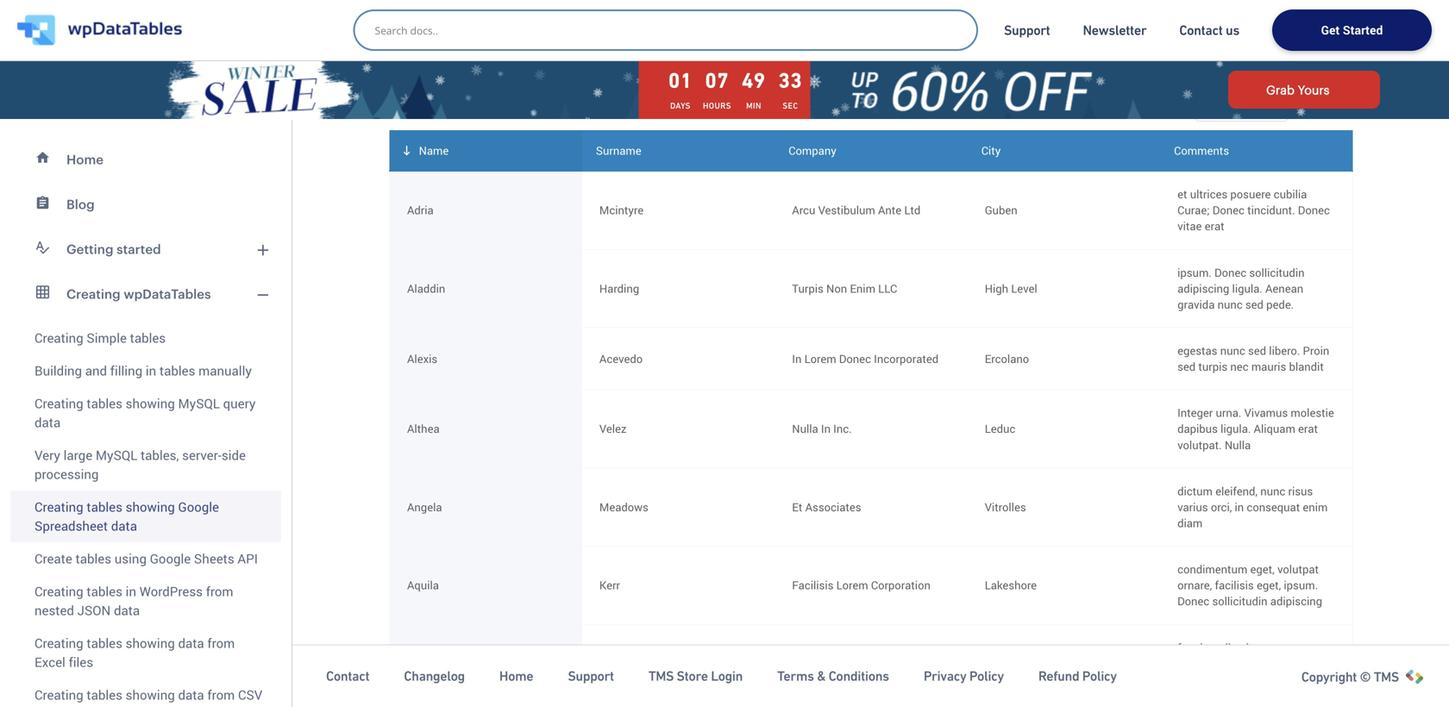 Task type: locate. For each thing, give the bounding box(es) containing it.
in left inc.
[[821, 421, 831, 437]]

files inside "creating tables showing data from excel files"
[[69, 653, 93, 671]]

sec
[[783, 101, 798, 111]]

tms store login
[[648, 669, 743, 684]]

0 vertical spatial support
[[1004, 22, 1050, 38]]

molestie
[[1291, 405, 1334, 421]]

1 vertical spatial from
[[207, 634, 235, 652]]

1 vertical spatial lorem
[[836, 578, 868, 593]]

erat right vitae
[[1205, 218, 1225, 234]]

tables up json
[[87, 583, 122, 600]]

1 horizontal spatial files
[[69, 653, 93, 671]]

tables up spreadsheet
[[87, 498, 122, 516]]

lakeshore
[[985, 578, 1037, 593]]

0 horizontal spatial adipiscing
[[1177, 281, 1229, 296]]

from for creating tables showing data from csv files
[[207, 686, 235, 704]]

facilisis
[[1215, 578, 1254, 593]]

1 horizontal spatial home link
[[499, 668, 533, 685]]

adipiscing up gravida
[[1177, 281, 1229, 296]]

data inside "creating tables showing data from excel files"
[[178, 634, 204, 652]]

2 horizontal spatial in
[[1177, 656, 1187, 671]]

google up wordpress
[[150, 550, 191, 568]]

mauris
[[1251, 359, 1286, 374]]

hours
[[703, 101, 731, 111]]

erat
[[1205, 218, 1225, 234], [1298, 421, 1318, 437]]

1 horizontal spatial adipiscing
[[1270, 594, 1322, 609]]

sollicitudin down the facilisis
[[1212, 594, 1268, 609]]

0 vertical spatial sed
[[1245, 297, 1264, 312]]

google inside creating tables showing google spreadsheet data
[[178, 498, 219, 516]]

2 vertical spatial from
[[207, 686, 235, 704]]

refund policy
[[1038, 669, 1117, 684]]

corporation
[[871, 578, 931, 593]]

1 vertical spatial erat
[[1298, 421, 1318, 437]]

nunc up consequat
[[1260, 483, 1285, 499]]

0 horizontal spatial nulla
[[792, 421, 818, 437]]

in
[[792, 351, 802, 366], [821, 421, 831, 437], [1177, 656, 1187, 671]]

refund policy link
[[1038, 668, 1117, 685]]

1 vertical spatial adipiscing
[[1270, 594, 1322, 609]]

policy for refund policy
[[1082, 669, 1117, 684]]

in lorem donec incorporated
[[792, 351, 939, 366]]

policy right the privacy at the right of the page
[[969, 669, 1004, 684]]

0 vertical spatial ipsum.
[[1177, 265, 1212, 280]]

donec left incorporated
[[839, 351, 871, 366]]

1 vertical spatial ligula.
[[1221, 421, 1251, 437]]

donec inside ipsum. donec sollicitudin adipiscing ligula. aenean gravida nunc sed pede.
[[1214, 265, 1247, 280]]

elit ltd
[[792, 656, 827, 671]]

ltd right ante
[[904, 202, 921, 218]]

tms left store
[[648, 669, 674, 684]]

policy right refund
[[1082, 669, 1117, 684]]

1 horizontal spatial policy
[[1082, 669, 1117, 684]]

creating inside creating tables showing google spreadsheet data
[[35, 498, 83, 516]]

2 showing from the top
[[126, 498, 175, 516]]

ipsum. inside condimentum eget, volutpat ornare, facilisis eget, ipsum. donec sollicitudin adipiscing
[[1284, 578, 1318, 593]]

0 vertical spatial support link
[[1004, 22, 1050, 39]]

donec down ornare,
[[1177, 594, 1209, 609]]

creating tables in wordpress from nested json data link
[[10, 575, 281, 627]]

creating inside creating tables showing mysql query data
[[35, 395, 83, 412]]

data
[[35, 414, 61, 431], [111, 517, 137, 535], [114, 602, 140, 619], [178, 634, 204, 652], [178, 686, 204, 704]]

Search form search field
[[375, 18, 965, 42]]

data up very
[[35, 414, 61, 431]]

pitrebais
[[985, 656, 1030, 671]]

lorem for facilisis
[[836, 578, 868, 593]]

egestas nunc sed libero. proin sed turpis nec mauris blandit
[[1177, 343, 1329, 374]]

0 horizontal spatial files
[[35, 705, 59, 707]]

large
[[64, 446, 92, 464]]

0 horizontal spatial in
[[792, 351, 802, 366]]

1 horizontal spatial contact
[[1179, 22, 1223, 38]]

leduc
[[985, 421, 1015, 437]]

print
[[548, 57, 574, 73]]

harding
[[599, 281, 639, 296]]

getting started link
[[10, 227, 281, 272]]

creating tables showing data from excel files
[[35, 634, 235, 671]]

1 horizontal spatial ipsum.
[[1284, 578, 1318, 593]]

creating tables showing mysql query data
[[35, 395, 256, 431]]

1 vertical spatial contact
[[326, 669, 369, 684]]

1 vertical spatial ltd
[[811, 656, 827, 671]]

support for right the support "link"
[[1004, 22, 1050, 38]]

posuere
[[1230, 186, 1271, 202]]

ipsum. down volutpat
[[1284, 578, 1318, 593]]

0 vertical spatial home
[[66, 152, 104, 167]]

elementum,
[[1259, 656, 1318, 671]]

1 vertical spatial in
[[821, 421, 831, 437]]

home right changelog link
[[499, 669, 533, 684]]

google down server-
[[178, 498, 219, 516]]

0 vertical spatial sollicitudin
[[1249, 265, 1305, 280]]

adria
[[407, 202, 434, 218]]

side
[[222, 446, 246, 464]]

files inside 'creating tables showing data from csv files'
[[35, 705, 59, 707]]

from inside 'creating tables showing data from csv files'
[[207, 686, 235, 704]]

0 horizontal spatial home
[[66, 152, 104, 167]]

aladdin
[[407, 281, 445, 296]]

0 vertical spatial contact
[[1179, 22, 1223, 38]]

0 horizontal spatial support link
[[568, 668, 614, 685]]

1 horizontal spatial support
[[1004, 22, 1050, 38]]

0 vertical spatial erat
[[1205, 218, 1225, 234]]

changelog
[[404, 669, 465, 684]]

home link up blog at the top of the page
[[10, 137, 281, 182]]

1 vertical spatial in
[[1235, 499, 1244, 515]]

eget, up the facilisis
[[1250, 562, 1275, 577]]

sollicitudin up the aenean
[[1249, 265, 1305, 280]]

2 vertical spatial in
[[126, 583, 136, 600]]

data up 'using' at the left bottom
[[111, 517, 137, 535]]

mysql right large
[[96, 446, 137, 464]]

tables,
[[141, 446, 179, 464]]

0 horizontal spatial policy
[[969, 669, 1004, 684]]

Search input search field
[[375, 18, 965, 42]]

in down 'using' at the left bottom
[[126, 583, 136, 600]]

1 vertical spatial mysql
[[96, 446, 137, 464]]

althea
[[407, 421, 440, 437]]

tables inside creating tables in wordpress from nested json data
[[87, 583, 122, 600]]

nunc up the nec
[[1220, 343, 1245, 358]]

showing down very large mysql tables, server-side processing link
[[126, 498, 175, 516]]

ipsum.
[[1177, 265, 1212, 280], [1284, 578, 1318, 593]]

vitrolles
[[985, 499, 1026, 515]]

sed left 'pede.'
[[1245, 297, 1264, 312]]

contact left the us
[[1179, 22, 1223, 38]]

showing inside creating tables showing mysql query data
[[126, 395, 175, 412]]

support
[[1004, 22, 1050, 38], [568, 669, 614, 684]]

varius
[[1177, 499, 1208, 515]]

volutpat
[[1277, 562, 1319, 577]]

1 vertical spatial files
[[35, 705, 59, 707]]

showing for creating tables showing data from csv files
[[126, 686, 175, 704]]

nested
[[35, 602, 74, 619]]

0 vertical spatial lorem
[[804, 351, 836, 366]]

tables left 'using' at the left bottom
[[75, 550, 111, 568]]

surname: activate to sort column ascending element
[[582, 130, 775, 171]]

diam
[[1177, 515, 1203, 531]]

creating up excel
[[35, 634, 83, 652]]

showing
[[126, 395, 175, 412], [126, 498, 175, 516], [126, 634, 175, 652], [126, 686, 175, 704]]

0 horizontal spatial home link
[[10, 137, 281, 182]]

creating inside 'creating tables showing data from csv files'
[[35, 686, 83, 704]]

creating up spreadsheet
[[35, 498, 83, 516]]

tables for creating tables showing data from excel files
[[87, 634, 122, 652]]

tables inside creating tables showing google spreadsheet data
[[87, 498, 122, 516]]

elit
[[792, 656, 808, 671]]

0 vertical spatial nunc
[[1218, 297, 1243, 312]]

building and filling in tables manually
[[35, 362, 252, 380]]

creating down building
[[35, 395, 83, 412]]

showing inside creating tables showing google spreadsheet data
[[126, 498, 175, 516]]

in down feugiat
[[1177, 656, 1187, 671]]

tables down and
[[87, 395, 122, 412]]

wordpress
[[139, 583, 203, 600]]

vestibulum
[[818, 202, 875, 218]]

tables down json
[[87, 634, 122, 652]]

very large mysql tables, server-side processing link
[[10, 439, 281, 491]]

from inside "creating tables showing data from excel files"
[[207, 634, 235, 652]]

sollicitudin inside ipsum. donec sollicitudin adipiscing ligula. aenean gravida nunc sed pede.
[[1249, 265, 1305, 280]]

lorem left eu
[[1246, 640, 1275, 655]]

0 horizontal spatial contact
[[326, 669, 369, 684]]

2 horizontal spatial in
[[1235, 499, 1244, 515]]

nunc right gravida
[[1218, 297, 1243, 312]]

1 policy from the left
[[969, 669, 1004, 684]]

mysql
[[178, 395, 220, 412], [96, 446, 137, 464]]

mysql left query
[[178, 395, 220, 412]]

1 horizontal spatial mysql
[[178, 395, 220, 412]]

creating up nested
[[35, 583, 83, 600]]

0 vertical spatial home link
[[10, 137, 281, 182]]

files right excel
[[69, 653, 93, 671]]

getting started
[[66, 242, 161, 257]]

filling
[[110, 362, 142, 380]]

tellus
[[1216, 640, 1243, 655]]

0 horizontal spatial ipsum.
[[1177, 265, 1212, 280]]

from for creating tables showing data from excel files
[[207, 634, 235, 652]]

gravida
[[1177, 297, 1215, 312]]

lorem for in
[[804, 351, 836, 366]]

showing inside 'creating tables showing data from csv files'
[[126, 686, 175, 704]]

ltd right elit
[[811, 656, 827, 671]]

tables for create tables using google sheets api
[[75, 550, 111, 568]]

sed down egestas
[[1177, 359, 1196, 374]]

nulla in inc.
[[792, 421, 852, 437]]

1 horizontal spatial home
[[499, 669, 533, 684]]

lorem up nulla in inc.
[[804, 351, 836, 366]]

donec down ultrices
[[1213, 202, 1245, 218]]

1 vertical spatial sollicitudin
[[1212, 594, 1268, 609]]

1 horizontal spatial in
[[146, 362, 156, 380]]

ava
[[407, 656, 426, 671]]

showing down creating tables in wordpress from nested json data link
[[126, 634, 175, 652]]

in right filling
[[146, 362, 156, 380]]

0 vertical spatial in
[[792, 351, 802, 366]]

donec up gravida
[[1214, 265, 1247, 280]]

terms & conditions link
[[777, 668, 889, 685]]

ipsum. donec sollicitudin adipiscing ligula. aenean gravida nunc sed pede.
[[1177, 265, 1305, 312]]

1 horizontal spatial support link
[[1004, 22, 1050, 39]]

libero.
[[1269, 343, 1300, 358]]

data right json
[[114, 602, 140, 619]]

erat inside integer urna. vivamus molestie dapibus ligula. aliquam erat volutpat. nulla
[[1298, 421, 1318, 437]]

creating for creating tables in wordpress from nested json data
[[35, 583, 83, 600]]

creating up creating simple tables
[[66, 286, 121, 301]]

0 horizontal spatial in
[[126, 583, 136, 600]]

ligula. down urna.
[[1221, 421, 1251, 437]]

creating for creating tables showing data from csv files
[[35, 686, 83, 704]]

tables inside "creating tables showing data from excel files"
[[87, 634, 122, 652]]

1 vertical spatial nunc
[[1220, 343, 1245, 358]]

0 horizontal spatial tms
[[648, 669, 674, 684]]

creating simple tables link
[[10, 317, 281, 355]]

nulla inside integer urna. vivamus molestie dapibus ligula. aliquam erat volutpat. nulla
[[1225, 437, 1251, 453]]

4 showing from the top
[[126, 686, 175, 704]]

2 policy from the left
[[1082, 669, 1117, 684]]

1 horizontal spatial erat
[[1298, 421, 1318, 437]]

tables inside 'creating tables showing data from csv files'
[[87, 686, 122, 704]]

home
[[66, 152, 104, 167], [499, 669, 533, 684]]

policy for privacy policy
[[969, 669, 1004, 684]]

0 vertical spatial adipiscing
[[1177, 281, 1229, 296]]

enim
[[850, 281, 875, 296]]

ipsum. up gravida
[[1177, 265, 1212, 280]]

tables down creating simple tables link
[[159, 362, 195, 380]]

creating up building
[[35, 329, 83, 347]]

bush
[[599, 656, 625, 671]]

mcintyre
[[599, 202, 644, 218]]

01
[[668, 69, 692, 92]]

ligula. inside ipsum. donec sollicitudin adipiscing ligula. aenean gravida nunc sed pede.
[[1232, 281, 1263, 296]]

1 horizontal spatial ltd
[[904, 202, 921, 218]]

showing down building and filling in tables manually link
[[126, 395, 175, 412]]

files for creating tables showing data from excel files
[[69, 653, 93, 671]]

showing for creating tables showing data from excel files
[[126, 634, 175, 652]]

wpdatatables - tables and charts manager wordpress plugin image
[[17, 15, 182, 46]]

contact left ava
[[326, 669, 369, 684]]

ltd
[[904, 202, 921, 218], [811, 656, 827, 671]]

0 horizontal spatial support
[[568, 669, 614, 684]]

2 vertical spatial in
[[1177, 656, 1187, 671]]

0 vertical spatial ligula.
[[1232, 281, 1263, 296]]

1 showing from the top
[[126, 395, 175, 412]]

data inside creating tables showing mysql query data
[[35, 414, 61, 431]]

nulla left inc.
[[792, 421, 818, 437]]

0 vertical spatial mysql
[[178, 395, 220, 412]]

0 vertical spatial in
[[146, 362, 156, 380]]

data left the csv
[[178, 686, 204, 704]]

adipiscing
[[1177, 281, 1229, 296], [1270, 594, 1322, 609]]

creating tables showing data from excel files link
[[10, 627, 281, 679]]

in inside dictum eleifend, nunc risus varius orci, in consequat enim diam
[[1235, 499, 1244, 515]]

33
[[778, 69, 802, 92]]

0 horizontal spatial ltd
[[811, 656, 827, 671]]

nulla down urna.
[[1225, 437, 1251, 453]]

ipsum. inside ipsum. donec sollicitudin adipiscing ligula. aenean gravida nunc sed pede.
[[1177, 265, 1212, 280]]

columns button
[[389, 48, 502, 82]]

0 vertical spatial lorem
[[1246, 640, 1275, 655]]

privacy
[[924, 669, 966, 684]]

1 vertical spatial ipsum.
[[1284, 578, 1318, 593]]

guben
[[985, 202, 1017, 218]]

high
[[985, 281, 1008, 296]]

0 horizontal spatial erat
[[1205, 218, 1225, 234]]

contact
[[1179, 22, 1223, 38], [326, 669, 369, 684]]

erat inside et ultrices posuere cubilia curae; donec tincidunt. donec vitae erat
[[1205, 218, 1225, 234]]

aenean
[[1265, 281, 1303, 296]]

tables for creating tables showing google spreadsheet data
[[87, 498, 122, 516]]

ligula. left the aenean
[[1232, 281, 1263, 296]]

blog
[[66, 197, 95, 212]]

inc.
[[833, 421, 852, 437]]

data down wordpress
[[178, 634, 204, 652]]

adipiscing down volutpat
[[1270, 594, 1322, 609]]

0 horizontal spatial lorem
[[1177, 672, 1206, 687]]

tables inside creating tables showing mysql query data
[[87, 395, 122, 412]]

name
[[419, 143, 449, 158]]

0 vertical spatial ltd
[[904, 202, 921, 218]]

in down eleifend,
[[1235, 499, 1244, 515]]

risus
[[1288, 483, 1313, 499]]

showing down 'creating tables showing data from excel files' 'link'
[[126, 686, 175, 704]]

llc
[[878, 281, 897, 296]]

et
[[1177, 186, 1187, 202]]

support for the bottommost the support "link"
[[568, 669, 614, 684]]

0 horizontal spatial mysql
[[96, 446, 137, 464]]

donec inside feugiat tellus lorem eu metus. in lorem. donec elementum, lorem
[[1224, 656, 1256, 671]]

showing inside "creating tables showing data from excel files"
[[126, 634, 175, 652]]

1 vertical spatial google
[[150, 550, 191, 568]]

conditions
[[829, 669, 889, 684]]

urna.
[[1216, 405, 1242, 421]]

creating inside creating tables in wordpress from nested json data
[[35, 583, 83, 600]]

tms right '©'
[[1374, 669, 1399, 685]]

creating
[[66, 286, 121, 301], [35, 329, 83, 347], [35, 395, 83, 412], [35, 498, 83, 516], [35, 583, 83, 600], [35, 634, 83, 652], [35, 686, 83, 704]]

home up blog at the top of the page
[[66, 152, 104, 167]]

3 showing from the top
[[126, 634, 175, 652]]

from inside creating tables in wordpress from nested json data
[[206, 583, 233, 600]]

donec down tellus
[[1224, 656, 1256, 671]]

newsletter
[[1083, 22, 1147, 38]]

tables down "creating tables showing data from excel files"
[[87, 686, 122, 704]]

1 horizontal spatial in
[[821, 421, 831, 437]]

1 horizontal spatial nulla
[[1225, 437, 1251, 453]]

in down turpis
[[792, 351, 802, 366]]

nunc inside ipsum. donec sollicitudin adipiscing ligula. aenean gravida nunc sed pede.
[[1218, 297, 1243, 312]]

tables for creating tables in wordpress from nested json data
[[87, 583, 122, 600]]

lorem right facilisis
[[836, 578, 868, 593]]

home link right changelog link
[[499, 668, 533, 685]]

1 vertical spatial support
[[568, 669, 614, 684]]

tables
[[130, 329, 166, 347], [159, 362, 195, 380], [87, 395, 122, 412], [87, 498, 122, 516], [75, 550, 111, 568], [87, 583, 122, 600], [87, 634, 122, 652], [87, 686, 122, 704]]

0 vertical spatial google
[[178, 498, 219, 516]]

creating for creating simple tables
[[35, 329, 83, 347]]

associates
[[805, 499, 861, 515]]

files down excel
[[35, 705, 59, 707]]

sed up mauris
[[1248, 343, 1266, 358]]

lorem down lorem.
[[1177, 672, 1206, 687]]

creating down excel
[[35, 686, 83, 704]]

0 vertical spatial files
[[69, 653, 93, 671]]

ornare,
[[1177, 578, 1212, 593]]

creating inside "creating tables showing data from excel files"
[[35, 634, 83, 652]]

0 vertical spatial from
[[206, 583, 233, 600]]

erat down molestie
[[1298, 421, 1318, 437]]

2 vertical spatial nunc
[[1260, 483, 1285, 499]]



Task type: vqa. For each thing, say whether or not it's contained in the screenshot.


Task type: describe. For each thing, give the bounding box(es) containing it.
arcu vestibulum ante ltd
[[792, 202, 921, 218]]

company: activate to sort column ascending element
[[775, 130, 968, 171]]

us
[[1226, 22, 1239, 38]]

in inside creating tables in wordpress from nested json data
[[126, 583, 136, 600]]

files for creating tables showing data from csv files
[[35, 705, 59, 707]]

sollicitudin inside condimentum eget, volutpat ornare, facilisis eget, ipsum. donec sollicitudin adipiscing
[[1212, 594, 1268, 609]]

and
[[85, 362, 107, 380]]

vitae
[[1177, 218, 1202, 234]]

tms inside the tms store login link
[[648, 669, 674, 684]]

contact us
[[1179, 22, 1239, 38]]

ligula. inside integer urna. vivamus molestie dapibus ligula. aliquam erat volutpat. nulla
[[1221, 421, 1251, 437]]

facilisis lorem corporation
[[792, 578, 931, 593]]

tables up building and filling in tables manually link
[[130, 329, 166, 347]]

turpis
[[1198, 359, 1228, 374]]

egestas
[[1177, 343, 1217, 358]]

data inside creating tables showing google spreadsheet data
[[111, 517, 137, 535]]

started
[[117, 242, 161, 257]]

adipiscing inside ipsum. donec sollicitudin adipiscing ligula. aenean gravida nunc sed pede.
[[1177, 281, 1229, 296]]

nunc inside egestas nunc sed libero. proin sed turpis nec mauris blandit
[[1220, 343, 1245, 358]]

metus.
[[1293, 640, 1327, 655]]

in inside feugiat tellus lorem eu metus. in lorem. donec elementum, lorem
[[1177, 656, 1187, 671]]

ercolano
[[985, 351, 1029, 366]]

donec inside condimentum eget, volutpat ornare, facilisis eget, ipsum. donec sollicitudin adipiscing
[[1177, 594, 1209, 609]]

google for showing
[[178, 498, 219, 516]]

dapibus
[[1177, 421, 1218, 437]]

1 vertical spatial support link
[[568, 668, 614, 685]]

velez
[[599, 421, 627, 437]]

terms & conditions
[[777, 669, 889, 684]]

orci,
[[1211, 499, 1232, 515]]

kerr
[[599, 578, 620, 593]]

creating for creating tables showing data from excel files
[[35, 634, 83, 652]]

refund
[[1038, 669, 1079, 684]]

volutpat.
[[1177, 437, 1222, 453]]

eu
[[1277, 640, 1290, 655]]

showing for creating tables showing mysql query data
[[126, 395, 175, 412]]

proin
[[1303, 343, 1329, 358]]

creating tables in wordpress from nested json data
[[35, 583, 233, 619]]

get
[[1321, 22, 1340, 38]]

tables for creating tables showing mysql query data
[[87, 395, 122, 412]]

meadows
[[599, 499, 648, 515]]

simple
[[87, 329, 127, 347]]

tincidunt.
[[1247, 202, 1295, 218]]

contact for contact us
[[1179, 22, 1223, 38]]

&
[[817, 669, 826, 684]]

contact us link
[[1179, 22, 1239, 39]]

data inside 'creating tables showing data from csv files'
[[178, 686, 204, 704]]

very
[[35, 446, 60, 464]]

comments: activate to sort column ascending element
[[1160, 130, 1353, 171]]

tables for creating tables showing data from csv files
[[87, 686, 122, 704]]

google for using
[[150, 550, 191, 568]]

creating tables showing mysql query data link
[[10, 387, 281, 439]]

creating wpdatatables link
[[10, 272, 281, 317]]

comments
[[1174, 143, 1229, 158]]

login
[[711, 669, 743, 684]]

2 vertical spatial sed
[[1177, 359, 1196, 374]]

1 vertical spatial lorem
[[1177, 672, 1206, 687]]

49
[[742, 69, 766, 92]]

creating tables showing data from csv files link
[[10, 679, 281, 707]]

feugiat tellus lorem eu metus. in lorem. donec elementum, lorem
[[1177, 640, 1327, 687]]

contact for contact
[[326, 669, 369, 684]]

mysql inside very large mysql tables, server-side processing
[[96, 446, 137, 464]]

1 horizontal spatial lorem
[[1246, 640, 1275, 655]]

condimentum eget, volutpat ornare, facilisis eget, ipsum. donec sollicitudin adipiscing
[[1177, 562, 1322, 609]]

grab
[[1266, 83, 1295, 97]]

days
[[670, 101, 691, 111]]

data inside creating tables in wordpress from nested json data
[[114, 602, 140, 619]]

showing for creating tables showing google spreadsheet data
[[126, 498, 175, 516]]

company
[[789, 143, 836, 158]]

city: activate to sort column ascending element
[[968, 130, 1160, 171]]

tms store login link
[[648, 668, 743, 685]]

eleifend,
[[1215, 483, 1258, 499]]

donec down "cubilia"
[[1298, 202, 1330, 218]]

nunc inside dictum eleifend, nunc risus varius orci, in consequat enim diam
[[1260, 483, 1285, 499]]

et ultrices posuere cubilia curae; donec tincidunt. donec vitae erat
[[1177, 186, 1330, 234]]

columns
[[424, 57, 472, 73]]

incorporated
[[874, 351, 939, 366]]

creating tables showing google spreadsheet data
[[35, 498, 219, 535]]

spreadsheet
[[35, 517, 108, 535]]

wpdatatables
[[124, 286, 211, 301]]

1 vertical spatial sed
[[1248, 343, 1266, 358]]

privacy policy link
[[924, 668, 1004, 685]]

arcu
[[792, 202, 815, 218]]

non
[[826, 281, 847, 296]]

excel
[[35, 653, 65, 671]]

et
[[792, 499, 803, 515]]

integer urna. vivamus molestie dapibus ligula. aliquam erat volutpat. nulla
[[1177, 405, 1334, 453]]

et associates
[[792, 499, 861, 515]]

query
[[223, 395, 256, 412]]

mysql inside creating tables showing mysql query data
[[178, 395, 220, 412]]

creating for creating wpdatatables
[[66, 286, 121, 301]]

creating for creating tables showing google spreadsheet data
[[35, 498, 83, 516]]

facilisis
[[792, 578, 834, 593]]

csv
[[238, 686, 262, 704]]

feugiat
[[1177, 640, 1213, 655]]

creating for creating tables showing mysql query data
[[35, 395, 83, 412]]

contact link
[[326, 668, 369, 685]]

json
[[77, 602, 111, 619]]

building and filling in tables manually link
[[10, 355, 281, 387]]

1 horizontal spatial tms
[[1374, 669, 1399, 685]]

changelog link
[[404, 668, 465, 685]]

angela
[[407, 499, 442, 515]]

©
[[1360, 669, 1371, 685]]

aliquam
[[1254, 421, 1295, 437]]

manually
[[198, 362, 252, 380]]

1 vertical spatial home link
[[499, 668, 533, 685]]

print button
[[512, 48, 590, 82]]

creating tables showing data from csv files
[[35, 686, 262, 707]]

name: activate to sort column descending element
[[389, 130, 582, 171]]

from for creating tables in wordpress from nested json data
[[206, 583, 233, 600]]

using
[[115, 550, 147, 568]]

processing
[[35, 465, 99, 483]]

turpis
[[792, 281, 824, 296]]

1 vertical spatial home
[[499, 669, 533, 684]]

sed inside ipsum. donec sollicitudin adipiscing ligula. aenean gravida nunc sed pede.
[[1245, 297, 1264, 312]]

started
[[1343, 22, 1383, 38]]

eget, down volutpat
[[1257, 578, 1281, 593]]

copyright
[[1301, 669, 1357, 685]]

cubilia
[[1274, 186, 1307, 202]]

adipiscing inside condimentum eget, volutpat ornare, facilisis eget, ipsum. donec sollicitudin adipiscing
[[1270, 594, 1322, 609]]



